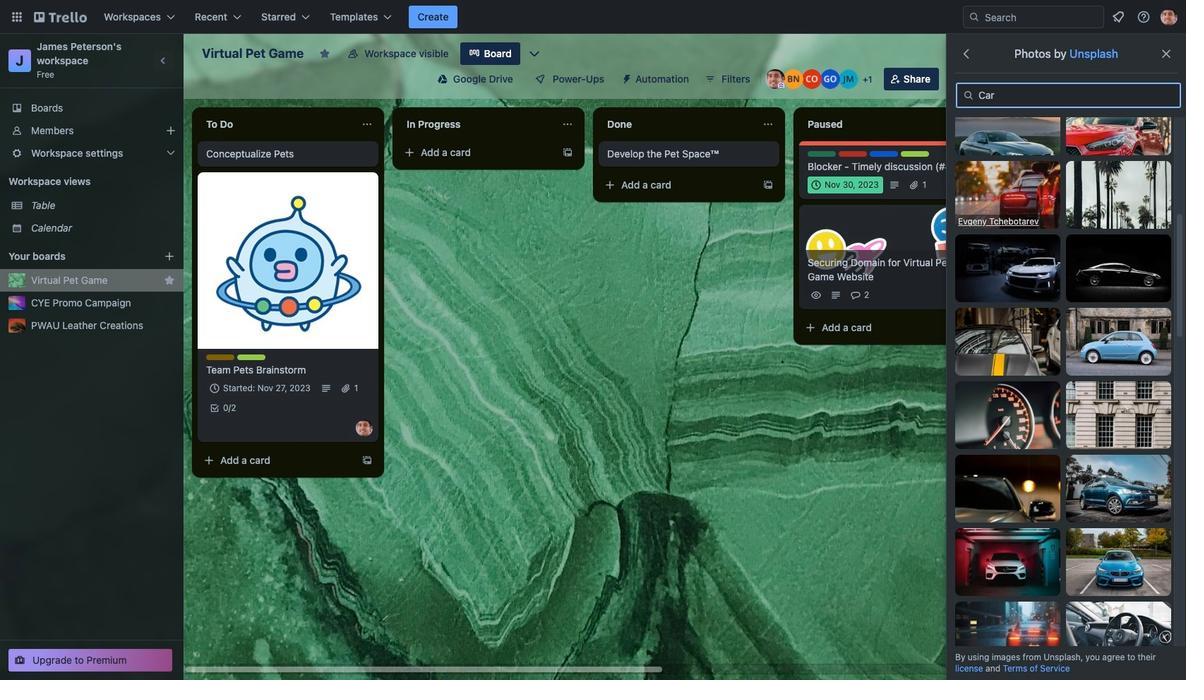 Task type: vqa. For each thing, say whether or not it's contained in the screenshot.
Add board "image"
yes



Task type: describe. For each thing, give the bounding box(es) containing it.
Search field
[[980, 7, 1104, 27]]

star or unstar board image
[[319, 48, 331, 59]]

back to home image
[[34, 6, 87, 28]]

workspace navigation collapse icon image
[[154, 51, 174, 71]]

color: bold lime, title: "team task" element
[[237, 355, 266, 360]]

jeremy miller (jeremymiller198) image
[[839, 69, 859, 89]]

ben nelson (bennelson96) image
[[784, 69, 804, 89]]

0 vertical spatial create from template… image
[[562, 147, 573, 158]]

open information menu image
[[1137, 10, 1151, 24]]

color: red, title: "blocker" element
[[839, 151, 867, 157]]

0 notifications image
[[1110, 8, 1127, 25]]

google drive icon image
[[438, 74, 448, 84]]

starred icon image
[[164, 275, 175, 286]]

color: bold lime, title: none image
[[901, 151, 929, 157]]

sm image
[[616, 68, 636, 88]]

0 horizontal spatial james peterson (jamespeterson93) image
[[356, 419, 373, 436]]

color: blue, title: "fyi" element
[[870, 151, 898, 157]]

Board name text field
[[195, 42, 311, 65]]

your boards with 3 items element
[[8, 248, 143, 265]]



Task type: locate. For each thing, give the bounding box(es) containing it.
Photos text field
[[956, 83, 1181, 108]]

1 horizontal spatial create from template… image
[[562, 147, 573, 158]]

james peterson (jamespeterson93) image
[[765, 69, 785, 89]]

sm image
[[962, 88, 976, 102]]

None text field
[[398, 113, 556, 136], [599, 113, 757, 136], [799, 113, 958, 136], [398, 113, 556, 136], [599, 113, 757, 136], [799, 113, 958, 136]]

search image
[[969, 11, 980, 23]]

gary orlando (garyorlando) image
[[820, 69, 840, 89]]

add board image
[[164, 251, 175, 262]]

1 vertical spatial create from template… image
[[362, 455, 373, 466]]

color: yellow, title: none image
[[206, 355, 234, 360]]

None checkbox
[[808, 177, 883, 193]]

0 vertical spatial james peterson (jamespeterson93) image
[[1161, 8, 1178, 25]]

1 vertical spatial james peterson (jamespeterson93) image
[[356, 419, 373, 436]]

create from template… image
[[562, 147, 573, 158], [362, 455, 373, 466]]

create from template… image
[[763, 179, 774, 191]]

1 horizontal spatial james peterson (jamespeterson93) image
[[1161, 8, 1178, 25]]

james peterson (jamespeterson93) image
[[1161, 8, 1178, 25], [356, 419, 373, 436]]

primary element
[[0, 0, 1186, 34]]

this member is an admin of this board. image
[[778, 83, 784, 89]]

color: green, title: "goal" element
[[808, 151, 836, 157]]

None text field
[[198, 113, 356, 136]]

customize views image
[[527, 47, 542, 61]]

0 horizontal spatial create from template… image
[[362, 455, 373, 466]]

christina overa (christinaovera) image
[[802, 69, 822, 89]]



